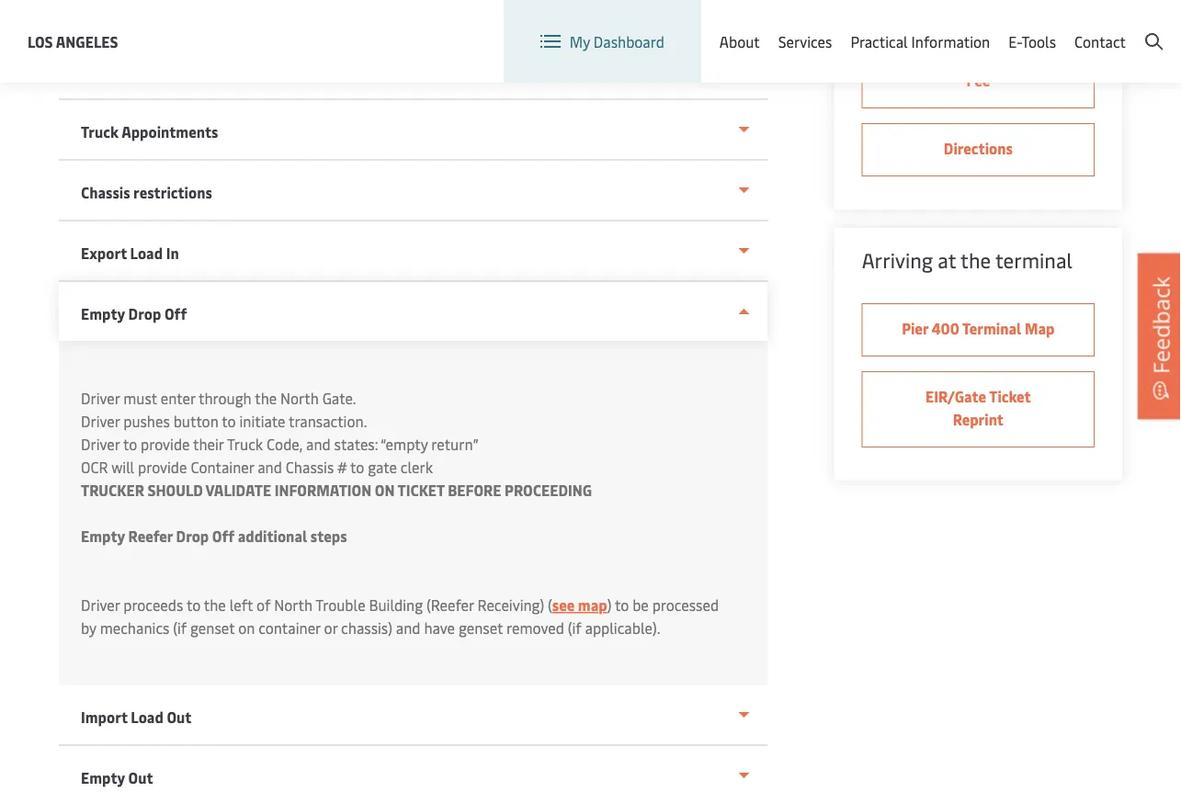 Task type: describe. For each thing, give the bounding box(es) containing it.
e-tools button
[[1009, 0, 1057, 83]]

see map link
[[553, 595, 608, 615]]

practical information
[[851, 31, 991, 51]]

appointments
[[122, 122, 218, 142]]

truck inside dropdown button
[[81, 122, 119, 142]]

los
[[28, 31, 53, 51]]

400
[[932, 319, 960, 338]]

1 vertical spatial drop
[[176, 526, 209, 546]]

transaction.
[[289, 412, 367, 431]]

button
[[174, 412, 219, 431]]

validate
[[206, 480, 271, 500]]

empty drop off element
[[59, 341, 768, 686]]

(reefer
[[427, 595, 474, 615]]

proceeds
[[123, 595, 183, 615]]

to right 'proceeds'
[[187, 595, 201, 615]]

empty for empty drop off
[[81, 304, 125, 324]]

container
[[259, 618, 321, 638]]

gate
[[368, 458, 397, 477]]

in
[[166, 243, 179, 263]]

load for import
[[131, 708, 164, 727]]

return"
[[432, 435, 479, 454]]

los angeles link
[[28, 30, 118, 53]]

pay traffic mitigation fee
[[905, 47, 1052, 90]]

import load out button
[[59, 686, 768, 747]]

pier
[[902, 319, 929, 338]]

by
[[81, 618, 96, 638]]

(
[[548, 595, 553, 615]]

1 vertical spatial provide
[[138, 458, 187, 477]]

left
[[230, 595, 253, 615]]

pay traffic mitigation fee link
[[862, 32, 1095, 109]]

to right # on the bottom of page
[[350, 458, 364, 477]]

export load in
[[81, 243, 179, 263]]

eir/gate ticket reprint
[[926, 387, 1032, 429]]

directions link
[[862, 123, 1095, 177]]

must
[[123, 389, 157, 408]]

arriving
[[862, 246, 933, 274]]

driver requirements
[[81, 61, 217, 81]]

building
[[369, 595, 423, 615]]

ticket
[[990, 387, 1032, 406]]

account
[[1109, 17, 1163, 37]]

los angeles
[[28, 31, 118, 51]]

tools
[[1022, 31, 1057, 51]]

global
[[860, 17, 903, 37]]

load for export
[[130, 243, 163, 263]]

/
[[1054, 17, 1060, 37]]

arriving at the terminal
[[862, 246, 1073, 274]]

of
[[257, 595, 271, 615]]

steps
[[311, 526, 347, 546]]

chassis restrictions
[[81, 183, 212, 202]]

dashboard
[[594, 31, 665, 51]]

chassis inside the driver must enter through the north gate. driver pushes button to initiate transaction. driver to provide their truck code, and states: "empty return" ocr will provide container and chassis # to gate clerk trucker should validate information on ticket before proceeding
[[286, 458, 334, 477]]

chassis inside dropdown button
[[81, 183, 130, 202]]

trouble
[[316, 595, 366, 615]]

contact button
[[1075, 0, 1127, 83]]

services button
[[779, 0, 833, 83]]

be
[[633, 595, 649, 615]]

off inside empty drop off element
[[212, 526, 235, 546]]

trucker
[[81, 480, 144, 500]]

terminal
[[996, 246, 1073, 274]]

container
[[191, 458, 254, 477]]

pushes
[[123, 412, 170, 431]]

import load out
[[81, 708, 192, 727]]

at
[[938, 246, 957, 274]]

switch
[[697, 17, 741, 37]]

traffic
[[933, 47, 978, 67]]

1 (if from the left
[[173, 618, 187, 638]]

applicable).
[[585, 618, 661, 638]]

2 genset from the left
[[459, 618, 503, 638]]

eir/gate ticket reprint link
[[862, 372, 1095, 448]]

empty drop off button
[[59, 282, 768, 341]]

switch location
[[697, 17, 801, 37]]

on
[[238, 618, 255, 638]]

mitigation
[[981, 47, 1052, 67]]

out inside "dropdown button"
[[167, 708, 192, 727]]

pay
[[905, 47, 930, 67]]

export load in button
[[59, 222, 768, 282]]

through
[[199, 389, 252, 408]]

my dashboard button
[[541, 0, 665, 83]]

additional
[[238, 526, 307, 546]]

location
[[745, 17, 801, 37]]

and inside ) to be processed by mechanics (if genset on container or chassis) and have genset removed (if applicable).
[[396, 618, 421, 638]]

"empty
[[381, 435, 428, 454]]

empty for empty out
[[81, 768, 125, 788]]

1 vertical spatial north
[[274, 595, 313, 615]]

reprint
[[953, 410, 1004, 429]]

services
[[779, 31, 833, 51]]

initiate
[[240, 412, 286, 431]]

feedback
[[1146, 277, 1176, 374]]

0 vertical spatial provide
[[141, 435, 190, 454]]

e-tools
[[1009, 31, 1057, 51]]

drop inside dropdown button
[[128, 304, 161, 324]]

empty out
[[81, 768, 153, 788]]

mechanics
[[100, 618, 170, 638]]

on
[[375, 480, 395, 500]]

#
[[338, 458, 347, 477]]



Task type: locate. For each thing, give the bounding box(es) containing it.
truck down 'initiate'
[[227, 435, 263, 454]]

1 vertical spatial and
[[258, 458, 282, 477]]

0 horizontal spatial genset
[[190, 618, 235, 638]]

provide up the should
[[138, 458, 187, 477]]

1 vertical spatial out
[[128, 768, 153, 788]]

drop down export load in
[[128, 304, 161, 324]]

global menu button
[[820, 0, 962, 55]]

0 horizontal spatial off
[[165, 304, 187, 324]]

provide down pushes
[[141, 435, 190, 454]]

) to be processed by mechanics (if genset on container or chassis) and have genset removed (if applicable).
[[81, 595, 719, 638]]

terminal
[[963, 319, 1022, 338]]

truck inside the driver must enter through the north gate. driver pushes button to initiate transaction. driver to provide their truck code, and states: "empty return" ocr will provide container and chassis # to gate clerk trucker should validate information on ticket before proceeding
[[227, 435, 263, 454]]

2 vertical spatial empty
[[81, 768, 125, 788]]

before
[[448, 480, 502, 500]]

empty reefer drop off additional steps
[[81, 526, 347, 546]]

off
[[165, 304, 187, 324], [212, 526, 235, 546]]

and down transaction.
[[306, 435, 331, 454]]

drop
[[128, 304, 161, 324], [176, 526, 209, 546]]

0 horizontal spatial the
[[204, 595, 226, 615]]

0 horizontal spatial chassis
[[81, 183, 130, 202]]

empty drop off
[[81, 304, 187, 324]]

empty
[[81, 304, 125, 324], [81, 526, 125, 546], [81, 768, 125, 788]]

2 empty from the top
[[81, 526, 125, 546]]

0 horizontal spatial drop
[[128, 304, 161, 324]]

switch location button
[[668, 17, 801, 37]]

0 vertical spatial the
[[961, 246, 991, 274]]

should
[[148, 480, 203, 500]]

gate.
[[322, 389, 356, 408]]

drop right reefer
[[176, 526, 209, 546]]

fee
[[967, 70, 991, 90]]

0 horizontal spatial (if
[[173, 618, 187, 638]]

receiving)
[[478, 595, 545, 615]]

empty down import
[[81, 768, 125, 788]]

1 vertical spatial chassis
[[286, 458, 334, 477]]

eir/gate
[[926, 387, 987, 406]]

north up transaction.
[[281, 389, 319, 408]]

global menu
[[860, 17, 944, 37]]

0 vertical spatial off
[[165, 304, 187, 324]]

1 horizontal spatial out
[[167, 708, 192, 727]]

2 horizontal spatial and
[[396, 618, 421, 638]]

map
[[578, 595, 608, 615]]

genset left on
[[190, 618, 235, 638]]

driver left "must"
[[81, 389, 120, 408]]

0 vertical spatial out
[[167, 708, 192, 727]]

the right at at the top
[[961, 246, 991, 274]]

off inside the empty drop off dropdown button
[[165, 304, 187, 324]]

to up the will
[[123, 435, 137, 454]]

load right import
[[131, 708, 164, 727]]

their
[[193, 435, 224, 454]]

0 vertical spatial chassis
[[81, 183, 130, 202]]

the left the left
[[204, 595, 226, 615]]

load left "in"
[[130, 243, 163, 263]]

driver down 'angeles'
[[81, 61, 122, 81]]

2 (if from the left
[[568, 618, 582, 638]]

driver up ocr at the bottom
[[81, 435, 120, 454]]

empty inside the empty drop off dropdown button
[[81, 304, 125, 324]]

1 vertical spatial truck
[[227, 435, 263, 454]]

load inside "dropdown button"
[[131, 708, 164, 727]]

and down code, at the left bottom
[[258, 458, 282, 477]]

empty for empty reefer drop off additional steps
[[81, 526, 125, 546]]

practical information button
[[851, 0, 991, 83]]

out right import
[[167, 708, 192, 727]]

e-
[[1009, 31, 1022, 51]]

empty inside empty drop off element
[[81, 526, 125, 546]]

practical
[[851, 31, 908, 51]]

provide
[[141, 435, 190, 454], [138, 458, 187, 477]]

driver must enter through the north gate. driver pushes button to initiate transaction. driver to provide their truck code, and states: "empty return" ocr will provide container and chassis # to gate clerk trucker should validate information on ticket before proceeding
[[81, 389, 592, 500]]

to down through
[[222, 412, 236, 431]]

import
[[81, 708, 128, 727]]

clerk
[[401, 458, 433, 477]]

to right )
[[615, 595, 629, 615]]

1 horizontal spatial chassis
[[286, 458, 334, 477]]

the
[[961, 246, 991, 274], [255, 389, 277, 408], [204, 595, 226, 615]]

to inside ) to be processed by mechanics (if genset on container or chassis) and have genset removed (if applicable).
[[615, 595, 629, 615]]

about
[[720, 31, 760, 51]]

chassis restrictions button
[[59, 161, 768, 222]]

off down "in"
[[165, 304, 187, 324]]

0 vertical spatial truck
[[81, 122, 119, 142]]

4 driver from the top
[[81, 435, 120, 454]]

see
[[553, 595, 575, 615]]

2 vertical spatial and
[[396, 618, 421, 638]]

out down import load out
[[128, 768, 153, 788]]

states:
[[334, 435, 378, 454]]

2 horizontal spatial the
[[961, 246, 991, 274]]

2 vertical spatial the
[[204, 595, 226, 615]]

3 empty from the top
[[81, 768, 125, 788]]

1 horizontal spatial (if
[[568, 618, 582, 638]]

(if down 'proceeds'
[[173, 618, 187, 638]]

out inside dropdown button
[[128, 768, 153, 788]]

the up 'initiate'
[[255, 389, 277, 408]]

1 horizontal spatial the
[[255, 389, 277, 408]]

code,
[[267, 435, 303, 454]]

out
[[167, 708, 192, 727], [128, 768, 153, 788]]

my
[[570, 31, 590, 51]]

empty inside empty out dropdown button
[[81, 768, 125, 788]]

contact
[[1075, 31, 1127, 51]]

empty down trucker
[[81, 526, 125, 546]]

the inside the driver must enter through the north gate. driver pushes button to initiate transaction. driver to provide their truck code, and states: "empty return" ocr will provide container and chassis # to gate clerk trucker should validate information on ticket before proceeding
[[255, 389, 277, 408]]

1 vertical spatial the
[[255, 389, 277, 408]]

removed
[[507, 618, 564, 638]]

0 vertical spatial empty
[[81, 304, 125, 324]]

truck left appointments at left
[[81, 122, 119, 142]]

empty out button
[[59, 747, 768, 793]]

load inside dropdown button
[[130, 243, 163, 263]]

2 driver from the top
[[81, 389, 120, 408]]

driver for driver requirements
[[81, 61, 122, 81]]

1 horizontal spatial truck
[[227, 435, 263, 454]]

driver
[[81, 61, 122, 81], [81, 389, 120, 408], [81, 412, 120, 431], [81, 435, 120, 454], [81, 595, 120, 615]]

or
[[324, 618, 338, 638]]

and down building
[[396, 618, 421, 638]]

driver for driver must enter through the north gate. driver pushes button to initiate transaction. driver to provide their truck code, and states: "empty return" ocr will provide container and chassis # to gate clerk trucker should validate information on ticket before proceeding
[[81, 389, 120, 408]]

driver left pushes
[[81, 412, 120, 431]]

0 vertical spatial drop
[[128, 304, 161, 324]]

load
[[130, 243, 163, 263], [131, 708, 164, 727]]

angeles
[[56, 31, 118, 51]]

3 driver from the top
[[81, 412, 120, 431]]

0 vertical spatial north
[[281, 389, 319, 408]]

about button
[[720, 0, 760, 83]]

1 vertical spatial off
[[212, 526, 235, 546]]

export
[[81, 243, 127, 263]]

north inside the driver must enter through the north gate. driver pushes button to initiate transaction. driver to provide their truck code, and states: "empty return" ocr will provide container and chassis # to gate clerk trucker should validate information on ticket before proceeding
[[281, 389, 319, 408]]

my dashboard
[[570, 31, 665, 51]]

chassis up export
[[81, 183, 130, 202]]

(if down see map link
[[568, 618, 582, 638]]

1 horizontal spatial off
[[212, 526, 235, 546]]

chassis)
[[341, 618, 393, 638]]

0 horizontal spatial and
[[258, 458, 282, 477]]

1 empty from the top
[[81, 304, 125, 324]]

1 horizontal spatial drop
[[176, 526, 209, 546]]

1 horizontal spatial genset
[[459, 618, 503, 638]]

north up container
[[274, 595, 313, 615]]

driver for driver proceeds to the left of north trouble building (reefer receiving) ( see map
[[81, 595, 120, 615]]

login / create account link
[[981, 0, 1163, 54]]

north
[[281, 389, 319, 408], [274, 595, 313, 615]]

off down validate
[[212, 526, 235, 546]]

driver proceeds to the left of north trouble building (reefer receiving) ( see map
[[81, 595, 608, 615]]

1 driver from the top
[[81, 61, 122, 81]]

0 vertical spatial load
[[130, 243, 163, 263]]

information
[[912, 31, 991, 51]]

genset down receiving)
[[459, 618, 503, 638]]

1 vertical spatial load
[[131, 708, 164, 727]]

0 horizontal spatial out
[[128, 768, 153, 788]]

0 horizontal spatial truck
[[81, 122, 119, 142]]

1 horizontal spatial and
[[306, 435, 331, 454]]

driver up the by
[[81, 595, 120, 615]]

reefer
[[128, 526, 173, 546]]

empty down export
[[81, 304, 125, 324]]

information
[[275, 480, 372, 500]]

5 driver from the top
[[81, 595, 120, 615]]

menu
[[906, 17, 944, 37]]

restrictions
[[133, 183, 212, 202]]

1 genset from the left
[[190, 618, 235, 638]]

proceeding
[[505, 480, 592, 500]]

driver inside dropdown button
[[81, 61, 122, 81]]

1 vertical spatial empty
[[81, 526, 125, 546]]

)
[[608, 595, 612, 615]]

ocr
[[81, 458, 108, 477]]

pier 400 terminal map link
[[862, 303, 1095, 357]]

0 vertical spatial and
[[306, 435, 331, 454]]

chassis up information
[[286, 458, 334, 477]]



Task type: vqa. For each thing, say whether or not it's contained in the screenshot.
"Off" to the right
yes



